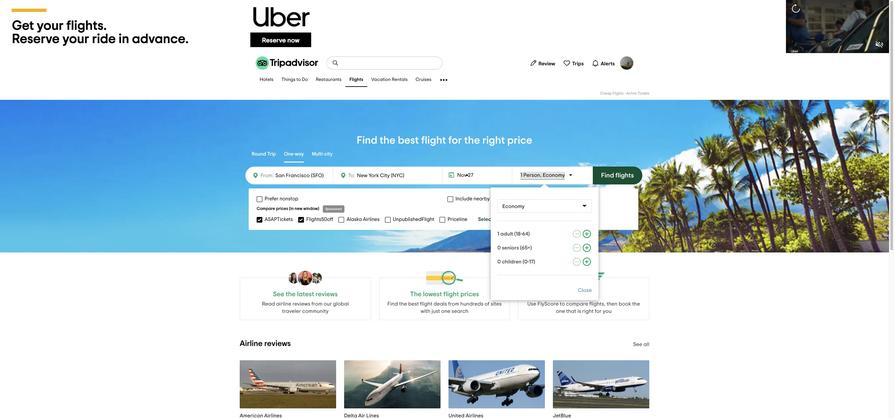 Task type: vqa. For each thing, say whether or not it's contained in the screenshot.
just
yes



Task type: describe. For each thing, give the bounding box(es) containing it.
alaska
[[347, 217, 362, 222]]

(0-
[[523, 260, 529, 265]]

one-way
[[284, 152, 304, 157]]

round
[[252, 152, 266, 157]]

from inside find the best flight deals from hundreds of sites with just one search
[[448, 302, 459, 307]]

vacation rentals link
[[367, 73, 412, 87]]

hundreds
[[460, 302, 483, 307]]

price
[[507, 135, 532, 146]]

city
[[324, 152, 333, 157]]

nov 27
[[457, 173, 473, 178]]

flights,
[[589, 302, 605, 307]]

1 person , economy
[[520, 173, 565, 178]]

just
[[432, 309, 440, 315]]

cheap flights - airline tickets
[[600, 92, 649, 95]]

select
[[478, 217, 493, 222]]

trips
[[572, 61, 584, 66]]

0 horizontal spatial flights
[[350, 78, 363, 82]]

cheap
[[600, 92, 612, 95]]

new
[[295, 207, 302, 211]]

0 vertical spatial right
[[482, 135, 505, 146]]

adult
[[500, 232, 513, 237]]

nearby
[[473, 197, 490, 202]]

seniors
[[502, 246, 519, 251]]

multi-
[[312, 152, 324, 157]]

1 horizontal spatial airline
[[626, 92, 637, 95]]

children
[[502, 260, 522, 265]]

flights link
[[346, 73, 367, 87]]

1 for 1 person , economy
[[520, 173, 522, 178]]

airline reviews link
[[240, 340, 291, 348]]

latest
[[297, 292, 314, 298]]

things to do link
[[277, 73, 312, 87]]

traveler community
[[282, 309, 329, 315]]

trips link
[[560, 57, 586, 70]]

see all
[[633, 342, 649, 348]]

64)
[[522, 232, 530, 237]]

(in
[[289, 207, 294, 211]]

window)
[[303, 207, 319, 211]]

0 children (0-17)
[[497, 260, 535, 265]]

1 horizontal spatial flyscore
[[571, 292, 597, 298]]

tripadvisor image
[[256, 57, 318, 70]]

see for see all
[[633, 342, 642, 348]]

one search
[[441, 309, 468, 315]]

the for see the latest reviews
[[286, 292, 296, 298]]

round trip link
[[252, 147, 276, 163]]

one-
[[284, 152, 295, 157]]

find the best flight deals from hundreds of sites with just one search
[[387, 302, 502, 315]]

sponsored
[[325, 208, 342, 211]]

restaurants
[[316, 78, 342, 82]]

nonstop
[[280, 197, 298, 202]]

advertisement region
[[0, 0, 889, 53]]

cruises
[[416, 78, 431, 82]]

find for find flights
[[601, 173, 614, 179]]

1 for 1 adult (18-64)
[[497, 232, 499, 237]]

all for select all
[[494, 217, 500, 222]]

that
[[566, 309, 576, 315]]

0 vertical spatial to
[[296, 78, 301, 82]]

hotels link
[[256, 73, 277, 87]]

the for find the best flight for the right price
[[380, 135, 396, 146]]

priceline
[[448, 217, 467, 222]]

To where? text field
[[355, 172, 416, 180]]

restaurants link
[[312, 73, 346, 87]]

airline
[[276, 302, 291, 307]]

2 vertical spatial reviews
[[264, 340, 291, 348]]

include nearby airports
[[455, 197, 509, 202]]

best for for
[[398, 135, 419, 146]]

vacation rentals
[[371, 78, 408, 82]]

book
[[619, 302, 631, 307]]

lowest
[[423, 292, 442, 298]]

all for see all
[[643, 342, 649, 348]]

review link
[[527, 57, 558, 70]]

read
[[262, 302, 275, 307]]

reviews inside the read airline reviews from our global traveler community
[[292, 302, 310, 307]]

find for find the best flight for the right price
[[357, 135, 377, 146]]

things to do
[[281, 78, 308, 82]]

1 adult (18-64)
[[497, 232, 530, 237]]

find the best flight for the right price
[[357, 135, 532, 146]]

from:
[[260, 173, 274, 179]]

0 seniors (65+)
[[497, 246, 532, 251]]

-
[[624, 92, 625, 95]]

search image
[[332, 60, 339, 66]]

to:
[[348, 173, 355, 179]]



Task type: locate. For each thing, give the bounding box(es) containing it.
1 horizontal spatial to
[[560, 302, 565, 307]]

to inside use flyscore to compare flights, then book the one that is right for you
[[560, 302, 565, 307]]

1 vertical spatial best
[[408, 302, 419, 307]]

0 left children
[[497, 260, 501, 265]]

1 vertical spatial 1
[[497, 232, 499, 237]]

to up one
[[560, 302, 565, 307]]

unpublishedflight
[[393, 217, 434, 222]]

read airline reviews from our global traveler community
[[262, 302, 349, 315]]

0 horizontal spatial find
[[357, 135, 377, 146]]

find inside button
[[601, 173, 614, 179]]

flight prices
[[443, 292, 479, 298]]

0 horizontal spatial see
[[273, 292, 284, 298]]

1 vertical spatial airline
[[240, 340, 263, 348]]

vacation
[[371, 78, 391, 82]]

flight up with
[[420, 302, 432, 307]]

17)
[[529, 260, 535, 265]]

from left the our
[[312, 302, 323, 307]]

alerts link
[[589, 57, 617, 70]]

our
[[324, 302, 332, 307]]

review
[[539, 61, 555, 66]]

1 vertical spatial flights
[[613, 92, 624, 95]]

the inside use flyscore to compare flights, then book the one that is right for you
[[632, 302, 640, 307]]

0 horizontal spatial 1
[[497, 232, 499, 237]]

0 vertical spatial find
[[357, 135, 377, 146]]

find
[[357, 135, 377, 146], [601, 173, 614, 179], [387, 302, 398, 307]]

flight inside find the best flight deals from hundreds of sites with just one search
[[420, 302, 432, 307]]

1 horizontal spatial from
[[448, 302, 459, 307]]

flights
[[615, 173, 634, 179]]

best inside find the best flight deals from hundreds of sites with just one search
[[408, 302, 419, 307]]

1 horizontal spatial 1
[[520, 173, 522, 178]]

compare
[[257, 207, 275, 211]]

1 horizontal spatial economy
[[543, 173, 565, 178]]

0 vertical spatial see
[[273, 292, 284, 298]]

deals
[[434, 302, 447, 307]]

0 horizontal spatial flyscore
[[537, 302, 559, 307]]

for you
[[595, 309, 612, 315]]

cruises link
[[412, 73, 435, 87]]

best for deals
[[408, 302, 419, 307]]

airports
[[491, 197, 509, 202]]

0 vertical spatial best
[[398, 135, 419, 146]]

the inside find the best flight deals from hundreds of sites with just one search
[[399, 302, 407, 307]]

0 horizontal spatial from
[[312, 302, 323, 307]]

0 vertical spatial flyscore
[[571, 292, 597, 298]]

(65+)
[[520, 246, 532, 251]]

1 horizontal spatial see
[[633, 342, 642, 348]]

of
[[485, 302, 489, 307]]

one-way link
[[284, 147, 304, 163]]

is
[[577, 309, 581, 315]]

0 horizontal spatial reviews
[[264, 340, 291, 348]]

then
[[607, 302, 617, 307]]

0 horizontal spatial economy
[[502, 204, 525, 209]]

0 vertical spatial airline
[[626, 92, 637, 95]]

1 vertical spatial find
[[601, 173, 614, 179]]

2 horizontal spatial find
[[601, 173, 614, 179]]

flight
[[421, 135, 446, 146], [420, 302, 432, 307]]

compare
[[566, 302, 588, 307]]

None search field
[[327, 57, 442, 69]]

economy right ,
[[543, 173, 565, 178]]

airlines
[[363, 217, 380, 222]]

include
[[455, 197, 472, 202]]

0 horizontal spatial airline
[[240, 340, 263, 348]]

airline reviews
[[240, 340, 291, 348]]

right left price
[[482, 135, 505, 146]]

to left do
[[296, 78, 301, 82]]

profile picture image
[[620, 57, 633, 70]]

close
[[578, 288, 592, 294]]

find flights button
[[593, 167, 642, 185]]

prefer nonstop
[[265, 197, 298, 202]]

prefer
[[265, 197, 278, 202]]

2 horizontal spatial reviews
[[316, 292, 338, 298]]

reviews
[[316, 292, 338, 298], [292, 302, 310, 307], [264, 340, 291, 348]]

1 from from the left
[[312, 302, 323, 307]]

compare prices (in new window)
[[257, 207, 319, 211]]

multi-city link
[[312, 147, 333, 163]]

flight left for
[[421, 135, 446, 146]]

2 0 from the top
[[497, 260, 501, 265]]

2 vertical spatial find
[[387, 302, 398, 307]]

,
[[540, 173, 542, 178]]

1 horizontal spatial all
[[643, 342, 649, 348]]

alaska airlines
[[347, 217, 380, 222]]

find inside find the best flight deals from hundreds of sites with just one search
[[387, 302, 398, 307]]

0 vertical spatial flight
[[421, 135, 446, 146]]

0 horizontal spatial right
[[482, 135, 505, 146]]

1 left person
[[520, 173, 522, 178]]

(18-
[[514, 232, 522, 237]]

0 vertical spatial all
[[494, 217, 500, 222]]

1 left adult
[[497, 232, 499, 237]]

things
[[281, 78, 295, 82]]

27
[[468, 173, 473, 178]]

1 vertical spatial flight
[[420, 302, 432, 307]]

right right is
[[582, 309, 594, 315]]

2 from from the left
[[448, 302, 459, 307]]

one
[[556, 309, 565, 315]]

trip
[[267, 152, 276, 157]]

alerts
[[601, 61, 615, 66]]

flyscore up compare
[[571, 292, 597, 298]]

find for find the best flight deals from hundreds of sites with just one search
[[387, 302, 398, 307]]

0 for 0 children (0-17)
[[497, 260, 501, 265]]

1 vertical spatial flyscore
[[537, 302, 559, 307]]

1 horizontal spatial find
[[387, 302, 398, 307]]

find flights
[[601, 173, 634, 179]]

0 horizontal spatial to
[[296, 78, 301, 82]]

1 vertical spatial to
[[560, 302, 565, 307]]

round trip
[[252, 152, 276, 157]]

1 vertical spatial 0
[[497, 260, 501, 265]]

economy down airports
[[502, 204, 525, 209]]

flight for for
[[421, 135, 446, 146]]

asaptickets
[[265, 217, 293, 222]]

see the latest reviews
[[273, 292, 338, 298]]

with
[[421, 309, 430, 315]]

for
[[448, 135, 462, 146]]

From where? text field
[[274, 171, 329, 181]]

1 vertical spatial see
[[633, 342, 642, 348]]

nov
[[457, 173, 467, 178]]

the for find the best flight deals from hundreds of sites with just one search
[[399, 302, 407, 307]]

tickets
[[638, 92, 649, 95]]

the lowest flight prices
[[410, 292, 479, 298]]

1 vertical spatial right
[[582, 309, 594, 315]]

0 for 0 seniors (65+)
[[497, 246, 501, 251]]

prices
[[276, 207, 288, 211]]

1 vertical spatial economy
[[502, 204, 525, 209]]

1 vertical spatial reviews
[[292, 302, 310, 307]]

from inside the read airline reviews from our global traveler community
[[312, 302, 323, 307]]

flights left vacation
[[350, 78, 363, 82]]

1 0 from the top
[[497, 246, 501, 251]]

1 horizontal spatial reviews
[[292, 302, 310, 307]]

0 vertical spatial 1
[[520, 173, 522, 178]]

1 horizontal spatial flights
[[613, 92, 624, 95]]

0 vertical spatial flights
[[350, 78, 363, 82]]

way
[[295, 152, 304, 157]]

0 left the seniors
[[497, 246, 501, 251]]

1 horizontal spatial right
[[582, 309, 594, 315]]

right
[[482, 135, 505, 146], [582, 309, 594, 315]]

use
[[527, 302, 536, 307]]

0 horizontal spatial all
[[494, 217, 500, 222]]

right inside use flyscore to compare flights, then book the one that is right for you
[[582, 309, 594, 315]]

best
[[398, 135, 419, 146], [408, 302, 419, 307]]

from up one search
[[448, 302, 459, 307]]

see all link
[[633, 342, 649, 348]]

0
[[497, 246, 501, 251], [497, 260, 501, 265]]

0 vertical spatial reviews
[[316, 292, 338, 298]]

global
[[333, 302, 349, 307]]

flyscore inside use flyscore to compare flights, then book the one that is right for you
[[537, 302, 559, 307]]

use flyscore to compare flights, then book the one that is right for you
[[527, 302, 640, 315]]

0 vertical spatial 0
[[497, 246, 501, 251]]

flyscore up one
[[537, 302, 559, 307]]

all
[[494, 217, 500, 222], [643, 342, 649, 348]]

1 vertical spatial all
[[643, 342, 649, 348]]

rentals
[[392, 78, 408, 82]]

flights left - on the right top of the page
[[613, 92, 624, 95]]

see
[[273, 292, 284, 298], [633, 342, 642, 348]]

see for see the latest reviews
[[273, 292, 284, 298]]

person
[[523, 173, 540, 178]]

multi-city
[[312, 152, 333, 157]]

0 vertical spatial economy
[[543, 173, 565, 178]]

hotels
[[260, 78, 273, 82]]

flight for deals
[[420, 302, 432, 307]]



